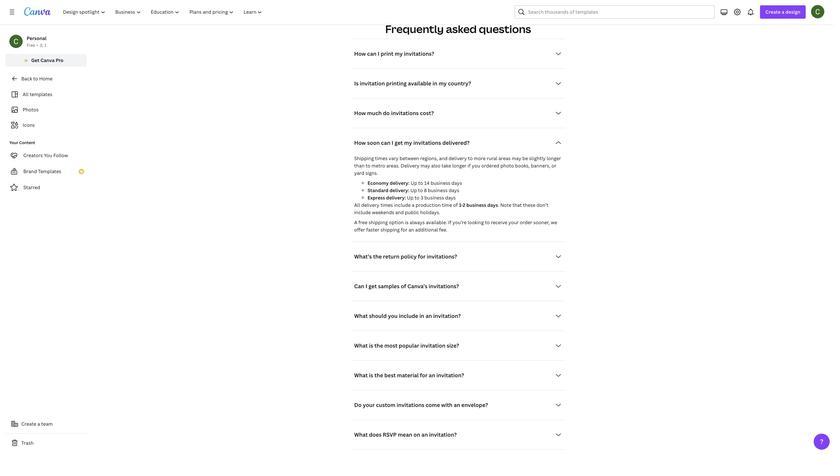 Task type: vqa. For each thing, say whether or not it's contained in the screenshot.
rural
yes



Task type: locate. For each thing, give the bounding box(es) containing it.
2 vertical spatial i
[[366, 282, 368, 290]]

0 horizontal spatial i
[[366, 282, 368, 290]]

delivered?
[[443, 139, 470, 146]]

what left best
[[355, 372, 368, 379]]

1 vertical spatial how
[[355, 109, 366, 117]]

my right print in the left top of the page
[[395, 50, 403, 57]]

your inside a free shipping option is always available. if you're looking to receive your order sooner, we offer faster shipping for an additional fee.
[[509, 219, 519, 225]]

1 horizontal spatial create
[[766, 9, 781, 15]]

1 horizontal spatial in
[[433, 80, 438, 87]]

1 vertical spatial my
[[439, 80, 447, 87]]

can i get samples of canva's invitations?
[[355, 282, 459, 290]]

invitations? inside dropdown button
[[427, 253, 458, 260]]

0 horizontal spatial longer
[[453, 162, 467, 169]]

0 vertical spatial up
[[411, 180, 418, 186]]

how much do invitations cost? button
[[352, 106, 565, 120]]

for right material
[[420, 372, 428, 379]]

0 horizontal spatial you
[[388, 312, 398, 320]]

1 vertical spatial is
[[369, 342, 374, 349]]

a left design on the top of page
[[782, 9, 785, 15]]

2 horizontal spatial i
[[392, 139, 394, 146]]

i up vary
[[392, 139, 394, 146]]

that
[[513, 202, 522, 208]]

1 horizontal spatial of
[[454, 202, 458, 208]]

get inside dropdown button
[[369, 282, 377, 290]]

0 vertical spatial is
[[405, 219, 409, 225]]

0 vertical spatial delivery
[[449, 155, 467, 161]]

how
[[355, 50, 366, 57], [355, 109, 366, 117], [355, 139, 366, 146]]

2 vertical spatial up
[[407, 194, 414, 201]]

2 what from the top
[[355, 342, 368, 349]]

0 horizontal spatial invitation
[[360, 80, 385, 87]]

in
[[433, 80, 438, 87], [420, 312, 425, 320]]

is left most
[[369, 342, 374, 349]]

times up metro
[[375, 155, 388, 161]]

how left much
[[355, 109, 366, 117]]

your right do
[[363, 401, 375, 409]]

business
[[431, 180, 451, 186], [428, 187, 448, 193], [425, 194, 444, 201], [467, 202, 487, 208]]

include up popular
[[399, 312, 419, 320]]

is inside a free shipping option is always available. if you're looking to receive your order sooner, we offer faster shipping for an additional fee.
[[405, 219, 409, 225]]

1 vertical spatial include
[[355, 209, 371, 215]]

1 vertical spatial may
[[421, 162, 430, 169]]

0 horizontal spatial create
[[21, 421, 36, 427]]

delivery: down areas.
[[390, 180, 410, 186]]

an down always
[[409, 226, 414, 233]]

.
[[498, 202, 500, 208]]

0 vertical spatial invitations?
[[404, 50, 435, 57]]

invitation? right on
[[430, 431, 457, 438]]

1 vertical spatial get
[[369, 282, 377, 290]]

you
[[44, 152, 52, 158]]

what for what should you include in an invitation?
[[355, 312, 368, 320]]

invitation? down size?
[[437, 372, 465, 379]]

what's the return policy for invitations?
[[355, 253, 458, 260]]

get right can
[[369, 282, 377, 290]]

business right 2
[[467, 202, 487, 208]]

times
[[375, 155, 388, 161], [381, 202, 393, 208]]

sooner,
[[534, 219, 550, 225]]

all templates
[[23, 91, 52, 97]]

for
[[401, 226, 408, 233], [418, 253, 426, 260], [420, 372, 428, 379]]

all for all delivery times include a production time of 1-2 business days
[[355, 202, 360, 208]]

2 how from the top
[[355, 109, 366, 117]]

looking
[[468, 219, 484, 225]]

0 vertical spatial all
[[23, 91, 29, 97]]

1 vertical spatial can
[[381, 139, 391, 146]]

include up public
[[394, 202, 411, 208]]

times inside shipping times vary between regions, and delivery to more rural areas may be slightly longer than to metro areas. delivery may also take longer if you ordered photo books, banners, or yard signs.
[[375, 155, 388, 161]]

2 vertical spatial how
[[355, 139, 366, 146]]

create left design on the top of page
[[766, 9, 781, 15]]

to left 3
[[415, 194, 420, 201]]

1 horizontal spatial a
[[412, 202, 415, 208]]

templates
[[38, 168, 61, 175]]

1 vertical spatial invitations
[[414, 139, 441, 146]]

you right if
[[472, 162, 481, 169]]

1 horizontal spatial may
[[512, 155, 522, 161]]

how left soon
[[355, 139, 366, 146]]

an right on
[[422, 431, 428, 438]]

take
[[442, 162, 451, 169]]

1 horizontal spatial your
[[509, 219, 519, 225]]

0 horizontal spatial your
[[363, 401, 375, 409]]

you inside shipping times vary between regions, and delivery to more rural areas may be slightly longer than to metro areas. delivery may also take longer if you ordered photo books, banners, or yard signs.
[[472, 162, 481, 169]]

1 vertical spatial invitation
[[421, 342, 446, 349]]

invitations? down "frequently"
[[404, 50, 435, 57]]

the for most
[[375, 342, 383, 349]]

invitations? down 'fee.'
[[427, 253, 458, 260]]

all left templates
[[23, 91, 29, 97]]

0 vertical spatial may
[[512, 155, 522, 161]]

fee.
[[440, 226, 448, 233]]

free
[[359, 219, 368, 225]]

0 vertical spatial i
[[378, 50, 380, 57]]

public
[[405, 209, 419, 215]]

longer left if
[[453, 162, 467, 169]]

2 horizontal spatial a
[[782, 9, 785, 15]]

of inside dropdown button
[[401, 282, 407, 290]]

envelope?
[[462, 401, 488, 409]]

you right should on the left
[[388, 312, 398, 320]]

days up 1-
[[449, 187, 460, 193]]

0 vertical spatial delivery:
[[390, 180, 410, 186]]

the for best
[[375, 372, 383, 379]]

3 how from the top
[[355, 139, 366, 146]]

create inside dropdown button
[[766, 9, 781, 15]]

a for design
[[782, 9, 785, 15]]

invitation? inside 'dropdown button'
[[430, 431, 457, 438]]

0 vertical spatial my
[[395, 50, 403, 57]]

1
[[44, 42, 46, 48]]

create a design
[[766, 9, 801, 15]]

may left be
[[512, 155, 522, 161]]

trash
[[21, 440, 34, 446]]

free
[[27, 42, 35, 48]]

in for include
[[420, 312, 425, 320]]

how for how can i print my invitations?
[[355, 50, 366, 57]]

1 horizontal spatial all
[[355, 202, 360, 208]]

to right back at the top left of the page
[[33, 75, 38, 82]]

canva
[[40, 57, 55, 63]]

1 vertical spatial invitations?
[[427, 253, 458, 260]]

1 vertical spatial delivery:
[[390, 187, 410, 193]]

the left most
[[375, 342, 383, 349]]

create left team
[[21, 421, 36, 427]]

do
[[383, 109, 390, 117]]

these
[[523, 202, 536, 208]]

0 vertical spatial a
[[782, 9, 785, 15]]

my up between on the top of page
[[405, 139, 413, 146]]

create inside button
[[21, 421, 36, 427]]

frequently
[[386, 22, 444, 36]]

invitations? right 'canva's'
[[429, 282, 459, 290]]

material
[[397, 372, 419, 379]]

1 vertical spatial in
[[420, 312, 425, 320]]

samples
[[378, 282, 400, 290]]

is right option
[[405, 219, 409, 225]]

do
[[355, 401, 362, 409]]

0 vertical spatial you
[[472, 162, 481, 169]]

1 horizontal spatial and
[[439, 155, 448, 161]]

invitations? for what's the return policy for invitations?
[[427, 253, 458, 260]]

0 horizontal spatial may
[[421, 162, 430, 169]]

invitation?
[[434, 312, 461, 320], [437, 372, 465, 379], [430, 431, 457, 438]]

1 vertical spatial invitation?
[[437, 372, 465, 379]]

delivery:
[[390, 180, 410, 186], [390, 187, 410, 193], [387, 194, 406, 201]]

what inside 'dropdown button'
[[355, 431, 368, 438]]

delivery: right standard
[[390, 187, 410, 193]]

of
[[454, 202, 458, 208], [401, 282, 407, 290]]

invitations right do
[[391, 109, 419, 117]]

brand templates link
[[5, 165, 87, 178]]

delivery inside shipping times vary between regions, and delivery to more rural areas may be slightly longer than to metro areas. delivery may also take longer if you ordered photo books, banners, or yard signs.
[[449, 155, 467, 161]]

1 vertical spatial all
[[355, 202, 360, 208]]

what is the most popular invitation size? button
[[352, 339, 565, 352]]

up left 8
[[411, 187, 417, 193]]

2 vertical spatial invitations?
[[429, 282, 459, 290]]

1 horizontal spatial my
[[405, 139, 413, 146]]

of left 'canva's'
[[401, 282, 407, 290]]

4 what from the top
[[355, 431, 368, 438]]

come
[[426, 401, 440, 409]]

invitations? inside dropdown button
[[404, 50, 435, 57]]

1 vertical spatial longer
[[453, 162, 467, 169]]

slightly
[[530, 155, 546, 161]]

1 vertical spatial up
[[411, 187, 417, 193]]

than
[[355, 162, 365, 169]]

0 vertical spatial and
[[439, 155, 448, 161]]

2 vertical spatial invitations
[[397, 401, 425, 409]]

0 horizontal spatial delivery
[[362, 202, 380, 208]]

1 vertical spatial of
[[401, 282, 407, 290]]

in down 'canva's'
[[420, 312, 425, 320]]

available
[[408, 80, 432, 87]]

include inside dropdown button
[[399, 312, 419, 320]]

personal
[[27, 35, 47, 41]]

1 horizontal spatial i
[[378, 50, 380, 57]]

shipping up faster
[[369, 219, 388, 225]]

all up a
[[355, 202, 360, 208]]

1 vertical spatial i
[[392, 139, 394, 146]]

0 vertical spatial in
[[433, 80, 438, 87]]

invitations?
[[404, 50, 435, 57], [427, 253, 458, 260], [429, 282, 459, 290]]

0 vertical spatial get
[[395, 139, 403, 146]]

up
[[411, 180, 418, 186], [411, 187, 417, 193], [407, 194, 414, 201]]

your left order
[[509, 219, 519, 225]]

and inside . note that these don't include weekends and public holidays.
[[396, 209, 404, 215]]

1 how from the top
[[355, 50, 366, 57]]

0 vertical spatial invitations
[[391, 109, 419, 117]]

get up vary
[[395, 139, 403, 146]]

0 vertical spatial how
[[355, 50, 366, 57]]

home
[[39, 75, 53, 82]]

all for all templates
[[23, 91, 29, 97]]

may down regions,
[[421, 162, 430, 169]]

you inside dropdown button
[[388, 312, 398, 320]]

None search field
[[515, 5, 716, 19]]

0 horizontal spatial of
[[401, 282, 407, 290]]

my for country?
[[439, 80, 447, 87]]

1 vertical spatial for
[[418, 253, 426, 260]]

up left 14 at the top right
[[411, 180, 418, 186]]

invitation? up size?
[[434, 312, 461, 320]]

2 vertical spatial invitation?
[[430, 431, 457, 438]]

0 vertical spatial invitation
[[360, 80, 385, 87]]

invitations
[[391, 109, 419, 117], [414, 139, 441, 146], [397, 401, 425, 409]]

0 vertical spatial the
[[373, 253, 382, 260]]

for down option
[[401, 226, 408, 233]]

include up free
[[355, 209, 371, 215]]

your
[[509, 219, 519, 225], [363, 401, 375, 409]]

your inside do your custom invitations come with an envelope? dropdown button
[[363, 401, 375, 409]]

Search search field
[[529, 6, 711, 18]]

1 vertical spatial create
[[21, 421, 36, 427]]

. note that these don't include weekends and public holidays.
[[355, 202, 549, 215]]

1 horizontal spatial delivery
[[449, 155, 467, 161]]

2 vertical spatial is
[[369, 372, 374, 379]]

photo
[[501, 162, 514, 169]]

starred
[[23, 184, 40, 191]]

a
[[355, 219, 358, 225]]

0 vertical spatial of
[[454, 202, 458, 208]]

how much do invitations cost?
[[355, 109, 434, 117]]

0 horizontal spatial and
[[396, 209, 404, 215]]

is invitation printing available in my country? button
[[352, 77, 565, 90]]

delivery up the take
[[449, 155, 467, 161]]

what left the 'does'
[[355, 431, 368, 438]]

i inside how soon can i get my invitations delivered? dropdown button
[[392, 139, 394, 146]]

how left print in the left top of the page
[[355, 50, 366, 57]]

photos link
[[9, 103, 83, 116]]

include
[[394, 202, 411, 208], [355, 209, 371, 215], [399, 312, 419, 320]]

areas.
[[387, 162, 400, 169]]

invitations for come
[[397, 401, 425, 409]]

what is the most popular invitation size?
[[355, 342, 460, 349]]

for right policy at the bottom
[[418, 253, 426, 260]]

for inside a free shipping option is always available. if you're looking to receive your order sooner, we offer faster shipping for an additional fee.
[[401, 226, 408, 233]]

0 vertical spatial include
[[394, 202, 411, 208]]

shipping
[[355, 155, 374, 161]]

shipping down option
[[381, 226, 400, 233]]

your
[[9, 140, 18, 145]]

get canva pro
[[31, 57, 64, 63]]

1 vertical spatial the
[[375, 342, 383, 349]]

invitations inside how much do invitations cost? dropdown button
[[391, 109, 419, 117]]

1 what from the top
[[355, 312, 368, 320]]

can inside how can i print my invitations? dropdown button
[[367, 50, 377, 57]]

invitations inside how soon can i get my invitations delivered? dropdown button
[[414, 139, 441, 146]]

production
[[416, 202, 441, 208]]

2 vertical spatial for
[[420, 372, 428, 379]]

creators you follow
[[23, 152, 68, 158]]

invitations up regions,
[[414, 139, 441, 146]]

1 vertical spatial your
[[363, 401, 375, 409]]

0 horizontal spatial my
[[395, 50, 403, 57]]

the left return
[[373, 253, 382, 260]]

christina overa image
[[812, 5, 825, 18]]

get inside dropdown button
[[395, 139, 403, 146]]

an inside 'dropdown button'
[[422, 431, 428, 438]]

2 vertical spatial include
[[399, 312, 419, 320]]

0 horizontal spatial in
[[420, 312, 425, 320]]

what's the return policy for invitations? button
[[352, 250, 565, 263]]

up left 3
[[407, 194, 414, 201]]

0 vertical spatial your
[[509, 219, 519, 225]]

delivery down 'express'
[[362, 202, 380, 208]]

cost?
[[420, 109, 434, 117]]

how for how much do invitations cost?
[[355, 109, 366, 117]]

longer up or at top
[[547, 155, 562, 161]]

i right can
[[366, 282, 368, 290]]

1 horizontal spatial get
[[395, 139, 403, 146]]

0 horizontal spatial a
[[37, 421, 40, 427]]

faster
[[367, 226, 380, 233]]

1 vertical spatial you
[[388, 312, 398, 320]]

express
[[368, 194, 385, 201]]

in right available
[[433, 80, 438, 87]]

how for how soon can i get my invitations delivered?
[[355, 139, 366, 146]]

order
[[520, 219, 533, 225]]

0 vertical spatial for
[[401, 226, 408, 233]]

is
[[405, 219, 409, 225], [369, 342, 374, 349], [369, 372, 374, 379]]

shipping times vary between regions, and delivery to more rural areas may be slightly longer than to metro areas. delivery may also take longer if you ordered photo books, banners, or yard signs.
[[355, 155, 562, 176]]

can right soon
[[381, 139, 391, 146]]

and up option
[[396, 209, 404, 215]]

my
[[395, 50, 403, 57], [439, 80, 447, 87], [405, 139, 413, 146]]

invitation left size?
[[421, 342, 446, 349]]

an
[[409, 226, 414, 233], [426, 312, 432, 320], [429, 372, 436, 379], [454, 401, 461, 409], [422, 431, 428, 438]]

a up public
[[412, 202, 415, 208]]

to right looking
[[485, 219, 490, 225]]

be
[[523, 155, 529, 161]]

popular
[[399, 342, 420, 349]]

1 horizontal spatial you
[[472, 162, 481, 169]]

0 horizontal spatial get
[[369, 282, 377, 290]]

3 what from the top
[[355, 372, 368, 379]]

invitations inside do your custom invitations come with an envelope? dropdown button
[[397, 401, 425, 409]]

1 horizontal spatial can
[[381, 139, 391, 146]]

2 vertical spatial a
[[37, 421, 40, 427]]

0 horizontal spatial all
[[23, 91, 29, 97]]

0 horizontal spatial can
[[367, 50, 377, 57]]

is left best
[[369, 372, 374, 379]]

a inside dropdown button
[[782, 9, 785, 15]]

an inside a free shipping option is always available. if you're looking to receive your order sooner, we offer faster shipping for an additional fee.
[[409, 226, 414, 233]]

and up the take
[[439, 155, 448, 161]]

invitations left come
[[397, 401, 425, 409]]

2 horizontal spatial my
[[439, 80, 447, 87]]

invitation right is
[[360, 80, 385, 87]]

2
[[463, 202, 466, 208]]

delivery
[[449, 155, 467, 161], [362, 202, 380, 208]]

my left country?
[[439, 80, 447, 87]]

what left should on the left
[[355, 312, 368, 320]]

more
[[474, 155, 486, 161]]

include inside . note that these don't include weekends and public holidays.
[[355, 209, 371, 215]]

1 vertical spatial and
[[396, 209, 404, 215]]

follow
[[53, 152, 68, 158]]

1 horizontal spatial longer
[[547, 155, 562, 161]]

can left print in the left top of the page
[[367, 50, 377, 57]]

2 vertical spatial my
[[405, 139, 413, 146]]

0 vertical spatial create
[[766, 9, 781, 15]]

i left print in the left top of the page
[[378, 50, 380, 57]]

0 vertical spatial can
[[367, 50, 377, 57]]

a left team
[[37, 421, 40, 427]]

times up weekends
[[381, 202, 393, 208]]

to up if
[[468, 155, 473, 161]]

what left most
[[355, 342, 368, 349]]

the left best
[[375, 372, 383, 379]]

yard
[[355, 170, 365, 176]]

delivery: down standard
[[387, 194, 406, 201]]

in for available
[[433, 80, 438, 87]]

of left 1-
[[454, 202, 458, 208]]

canva's
[[408, 282, 428, 290]]

a inside button
[[37, 421, 40, 427]]

delivery
[[401, 162, 420, 169]]



Task type: describe. For each thing, give the bounding box(es) containing it.
content
[[19, 140, 35, 145]]

starred link
[[5, 181, 87, 194]]

how can i print my invitations? button
[[352, 47, 565, 60]]

create a design button
[[761, 5, 806, 19]]

invitation? for what does rsvp mean on an invitation?
[[430, 431, 457, 438]]

to inside a free shipping option is always available. if you're looking to receive your order sooner, we offer faster shipping for an additional fee.
[[485, 219, 490, 225]]

invitation? for what should you include in an invitation?
[[434, 312, 461, 320]]

get canva pro button
[[5, 54, 87, 67]]

if
[[449, 219, 452, 225]]

what for what does rsvp mean on an invitation?
[[355, 431, 368, 438]]

1-
[[459, 202, 463, 208]]

custom
[[376, 401, 396, 409]]

you're
[[453, 219, 467, 225]]

areas
[[499, 155, 511, 161]]

and inside shipping times vary between regions, and delivery to more rural areas may be slightly longer than to metro areas. delivery may also take longer if you ordered photo books, banners, or yard signs.
[[439, 155, 448, 161]]

icons
[[23, 122, 35, 128]]

what's
[[355, 253, 372, 260]]

best
[[385, 372, 396, 379]]

printing
[[386, 80, 407, 87]]

0 vertical spatial longer
[[547, 155, 562, 161]]

metro
[[372, 162, 386, 169]]

is for best
[[369, 372, 374, 379]]

can inside how soon can i get my invitations delivered? dropdown button
[[381, 139, 391, 146]]

how soon can i get my invitations delivered? button
[[352, 136, 565, 149]]

books,
[[516, 162, 530, 169]]

team
[[41, 421, 53, 427]]

0 vertical spatial shipping
[[369, 219, 388, 225]]

what does rsvp mean on an invitation?
[[355, 431, 457, 438]]

banners,
[[531, 162, 551, 169]]

design
[[786, 9, 801, 15]]

1 vertical spatial shipping
[[381, 226, 400, 233]]

i inside how can i print my invitations? dropdown button
[[378, 50, 380, 57]]

what is the best material for an invitation? button
[[352, 369, 565, 382]]

is invitation printing available in my country?
[[355, 80, 472, 87]]

to left 8
[[418, 187, 423, 193]]

create a team
[[21, 421, 53, 427]]

2 vertical spatial delivery:
[[387, 194, 406, 201]]

always
[[410, 219, 425, 225]]

the inside dropdown button
[[373, 253, 382, 260]]

rural
[[487, 155, 498, 161]]

on
[[414, 431, 421, 438]]

size?
[[447, 342, 460, 349]]

a for team
[[37, 421, 40, 427]]

weekends
[[372, 209, 395, 215]]

vary
[[389, 155, 399, 161]]

trash link
[[5, 436, 87, 450]]

brand templates
[[23, 168, 61, 175]]

creators you follow link
[[5, 149, 87, 162]]

free •
[[27, 42, 38, 48]]

an down 'canva's'
[[426, 312, 432, 320]]

questions
[[479, 22, 532, 36]]

templates
[[30, 91, 52, 97]]

business right 8
[[428, 187, 448, 193]]

days up time
[[446, 194, 456, 201]]

asked
[[446, 22, 477, 36]]

rsvp
[[383, 431, 397, 438]]

option
[[389, 219, 404, 225]]

to left 14 at the top right
[[419, 180, 423, 186]]

to up signs.
[[366, 162, 371, 169]]

brand
[[23, 168, 37, 175]]

note
[[501, 202, 512, 208]]

pro
[[56, 57, 64, 63]]

creators
[[23, 152, 43, 158]]

print
[[381, 50, 394, 57]]

include for delivery
[[394, 202, 411, 208]]

1 horizontal spatial invitation
[[421, 342, 446, 349]]

1 vertical spatial delivery
[[362, 202, 380, 208]]

is for most
[[369, 342, 374, 349]]

with
[[442, 401, 453, 409]]

8
[[424, 187, 427, 193]]

include for should
[[399, 312, 419, 320]]

all delivery times include a production time of 1-2 business days
[[355, 202, 498, 208]]

i inside can i get samples of canva's invitations? dropdown button
[[366, 282, 368, 290]]

1 vertical spatial times
[[381, 202, 393, 208]]

is
[[355, 80, 359, 87]]

don't
[[537, 202, 549, 208]]

days left note
[[488, 202, 498, 208]]

ordered
[[482, 162, 500, 169]]

business up production
[[425, 194, 444, 201]]

how soon can i get my invitations delivered?
[[355, 139, 470, 146]]

top level navigation element
[[59, 5, 268, 19]]

time
[[442, 202, 452, 208]]

or
[[552, 162, 557, 169]]

what for what is the best material for an invitation?
[[355, 372, 368, 379]]

what should you include in an invitation?
[[355, 312, 461, 320]]

additional
[[416, 226, 438, 233]]

do your custom invitations come with an envelope? button
[[352, 398, 565, 412]]

back to home
[[21, 75, 53, 82]]

invitations? for how can i print my invitations?
[[404, 50, 435, 57]]

back
[[21, 75, 32, 82]]

create for create a design
[[766, 9, 781, 15]]

return
[[383, 253, 400, 260]]

what is the best material for an invitation?
[[355, 372, 465, 379]]

your content
[[9, 140, 35, 145]]

14
[[425, 180, 430, 186]]

an right with
[[454, 401, 461, 409]]

invitations for cost?
[[391, 109, 419, 117]]

offer
[[355, 226, 365, 233]]

can i get samples of canva's invitations? button
[[352, 279, 565, 293]]

does
[[369, 431, 382, 438]]

for inside dropdown button
[[420, 372, 428, 379]]

all templates link
[[9, 88, 83, 101]]

mean
[[398, 431, 413, 438]]

create a team button
[[5, 417, 87, 431]]

create for create a team
[[21, 421, 36, 427]]

business right 14 at the top right
[[431, 180, 451, 186]]

invitations? inside dropdown button
[[429, 282, 459, 290]]

an right material
[[429, 372, 436, 379]]

for inside dropdown button
[[418, 253, 426, 260]]

signs.
[[366, 170, 378, 176]]

my for invitations
[[405, 139, 413, 146]]

receive
[[491, 219, 508, 225]]

a free shipping option is always available. if you're looking to receive your order sooner, we offer faster shipping for an additional fee.
[[355, 219, 558, 233]]

holidays.
[[421, 209, 441, 215]]

we
[[551, 219, 558, 225]]

days down shipping times vary between regions, and delivery to more rural areas may be slightly longer than to metro areas. delivery may also take longer if you ordered photo books, banners, or yard signs.
[[452, 180, 462, 186]]

what for what is the most popular invitation size?
[[355, 342, 368, 349]]

photos
[[23, 106, 39, 113]]



